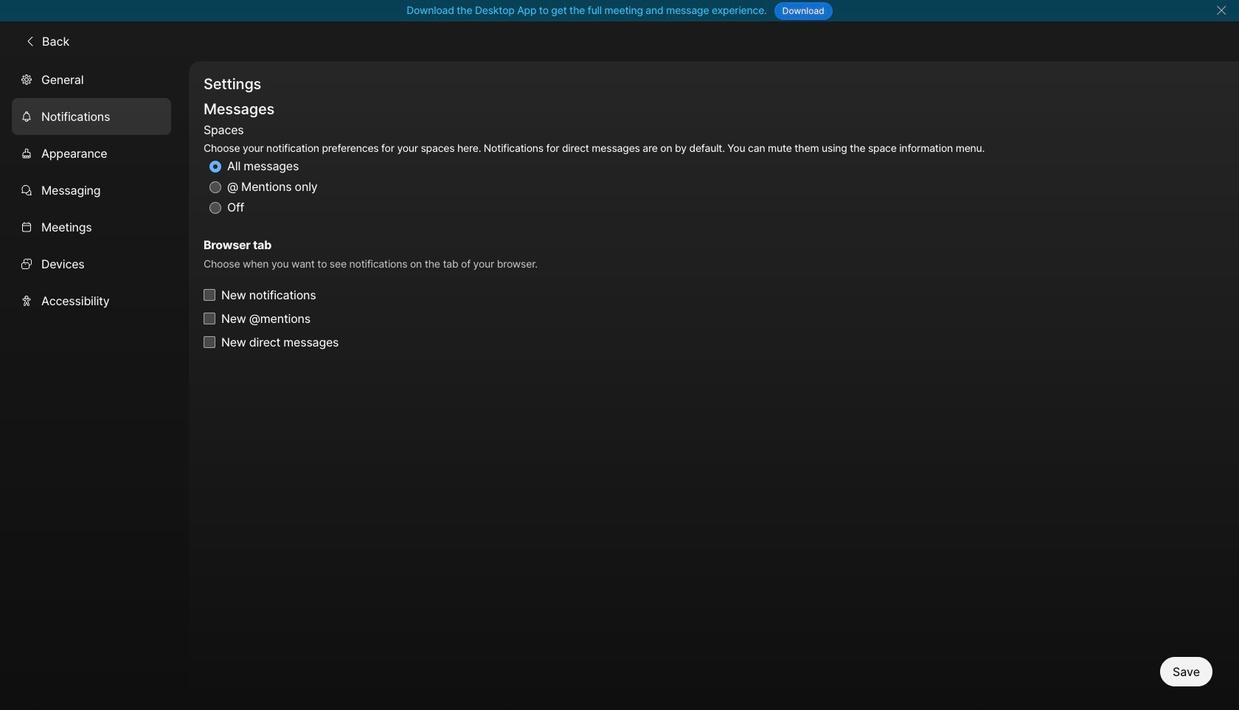 Task type: describe. For each thing, give the bounding box(es) containing it.
All messages radio
[[210, 161, 221, 173]]

cancel_16 image
[[1216, 4, 1227, 16]]

messaging tab
[[12, 172, 171, 209]]

appearance tab
[[12, 135, 171, 172]]

accessibility tab
[[12, 282, 171, 319]]

settings navigation
[[0, 61, 189, 710]]



Task type: locate. For each thing, give the bounding box(es) containing it.
general tab
[[12, 61, 171, 98]]

devices tab
[[12, 245, 171, 282]]

@ Mentions only radio
[[210, 182, 221, 193]]

notifications tab
[[12, 98, 171, 135]]

option group
[[204, 120, 985, 218]]

Off radio
[[210, 202, 221, 214]]

meetings tab
[[12, 209, 171, 245]]



